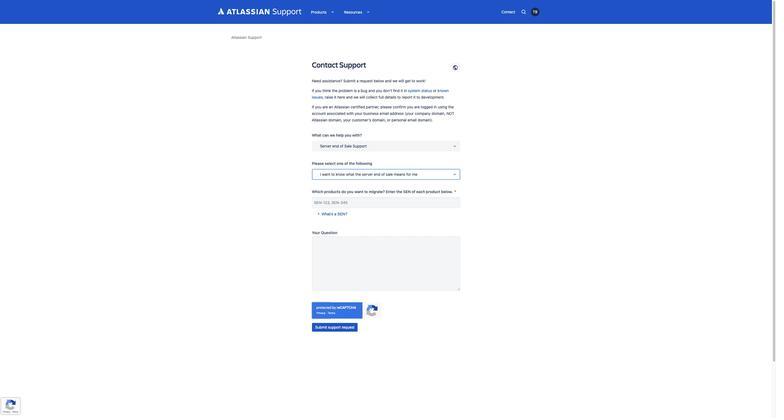 Task type: vqa. For each thing, say whether or not it's contained in the screenshot.
the rightmost want
yes



Task type: describe. For each thing, give the bounding box(es) containing it.
means
[[394, 172, 406, 177]]

open image for i want to know what the server end of sale means for me
[[452, 171, 458, 178]]

please
[[312, 161, 324, 166]]

please
[[381, 105, 392, 109]]

is
[[354, 88, 357, 93]]

it for if you think the problem is a bug and you don't find it in system status or
[[401, 88, 403, 93]]

server
[[320, 144, 332, 148]]

1 are from the left
[[323, 105, 328, 109]]

associated
[[327, 111, 346, 116]]

Which products do you want to migrate? Enter the SEN of each product below.  text field
[[312, 197, 461, 208]]

development.
[[421, 95, 445, 99]]

if you are an atlassian certified partner, please confirm you are logged in using the account associated with your business email address (your company domain, not atlassian domain, your customer's domain, or personal email domain).
[[312, 105, 455, 122]]

2 vertical spatial we
[[330, 133, 335, 138]]

the right think
[[332, 88, 338, 93]]

using
[[438, 105, 448, 109]]

i
[[320, 172, 321, 177]]

report
[[402, 95, 413, 99]]

logged
[[421, 105, 433, 109]]

sen?
[[338, 212, 348, 216]]

sale
[[345, 144, 352, 148]]

details
[[385, 95, 397, 99]]

submit support request
[[315, 325, 355, 330]]

of right one
[[345, 161, 348, 166]]

what's
[[322, 212, 333, 216]]

0 vertical spatial request
[[360, 79, 373, 83]]

*
[[455, 189, 457, 194]]

bug
[[361, 88, 368, 93]]

known issues
[[312, 88, 449, 99]]

of right the sen
[[412, 189, 416, 194]]

what's a sen?
[[322, 212, 348, 216]]

products image
[[327, 9, 333, 15]]

your
[[312, 230, 320, 235]]

confirm
[[393, 105, 406, 109]]

below.
[[442, 189, 453, 194]]

don't
[[383, 88, 392, 93]]

in inside if you are an atlassian certified partner, please confirm you are logged in using the account associated with your business email address (your company domain, not atlassian domain, your customer's domain, or personal email domain).
[[434, 105, 437, 109]]

a inside button
[[335, 212, 337, 216]]

customer's
[[352, 118, 372, 122]]

to down system status link on the top right
[[417, 95, 420, 99]]

enter
[[386, 189, 396, 194]]

know
[[336, 172, 345, 177]]

search page image
[[521, 9, 527, 15]]

support
[[328, 325, 341, 330]]

do
[[342, 189, 346, 194]]

need assistance? submit a request below and we will get to work!
[[312, 79, 426, 83]]

to down "find"
[[398, 95, 401, 99]]

you right do
[[347, 189, 354, 194]]

contact support
[[312, 60, 366, 70]]

to left know
[[332, 172, 335, 177]]

, raise it here and we will collect full details to report it to development.
[[323, 95, 445, 99]]

the up what
[[349, 161, 355, 166]]

if for if you think the problem is a bug and you don't find it in system status or
[[312, 88, 314, 93]]

1 horizontal spatial submit
[[344, 79, 356, 83]]

an
[[329, 105, 333, 109]]

1 vertical spatial your
[[344, 118, 351, 122]]

server
[[362, 172, 373, 177]]

not
[[447, 111, 455, 116]]

request inside button
[[342, 325, 355, 330]]

status
[[422, 88, 432, 93]]

get
[[405, 79, 411, 83]]

0 vertical spatial your
[[355, 111, 363, 116]]

contact for contact support
[[312, 60, 338, 70]]

server end of sale support
[[320, 144, 367, 148]]

1 vertical spatial and
[[369, 88, 375, 93]]

question
[[321, 230, 338, 235]]

each
[[417, 189, 425, 194]]

,
[[323, 95, 324, 99]]

which
[[312, 189, 324, 194]]

help
[[336, 133, 344, 138]]

if you think the problem is a bug and you don't find it in system status or
[[312, 88, 438, 93]]

account
[[312, 111, 326, 116]]

known issues link
[[312, 88, 449, 99]]

atlassian support
[[231, 35, 262, 40]]

with?
[[353, 133, 362, 138]]

1 vertical spatial a
[[358, 88, 360, 93]]

resources button
[[340, 8, 373, 16]]

known
[[438, 88, 449, 93]]

products
[[324, 189, 341, 194]]

what can we help you with?
[[312, 133, 362, 138]]

what
[[312, 133, 322, 138]]

submit support request button
[[312, 323, 358, 332]]

of left sale
[[382, 172, 385, 177]]

below
[[374, 79, 384, 83]]

if for if you are an atlassian certified partner, please confirm you are logged in using the account associated with your business email address (your company domain, not atlassian domain, your customer's domain, or personal email domain).
[[312, 105, 314, 109]]

business
[[364, 111, 379, 116]]

think
[[323, 88, 331, 93]]

it for , raise it here and we will collect full details to report it to development.
[[414, 95, 416, 99]]

your question
[[312, 230, 338, 235]]

account avatar image
[[531, 7, 540, 16]]

submit inside button
[[315, 325, 327, 330]]

contact link
[[499, 8, 518, 16]]

1 horizontal spatial or
[[433, 88, 437, 93]]

system
[[408, 88, 421, 93]]

certified
[[351, 105, 365, 109]]



Task type: locate. For each thing, give the bounding box(es) containing it.
you up account
[[315, 105, 322, 109]]

work!
[[417, 79, 426, 83]]

what's a sen? button
[[312, 205, 351, 220]]

1 horizontal spatial email
[[408, 118, 417, 122]]

2 horizontal spatial it
[[414, 95, 416, 99]]

2 if from the top
[[312, 105, 314, 109]]

and up collect
[[369, 88, 375, 93]]

1 vertical spatial end
[[374, 172, 381, 177]]

the left the sen
[[397, 189, 403, 194]]

0 horizontal spatial email
[[380, 111, 389, 116]]

request
[[360, 79, 373, 83], [342, 325, 355, 330]]

problem
[[339, 88, 353, 93]]

support up need assistance? submit a request below and we will get to work!
[[340, 60, 366, 70]]

1 horizontal spatial it
[[401, 88, 403, 93]]

can
[[323, 133, 329, 138]]

in left using
[[434, 105, 437, 109]]

2 horizontal spatial we
[[393, 79, 398, 83]]

1 vertical spatial we
[[354, 95, 359, 99]]

domain, down associated
[[329, 118, 343, 122]]

your
[[355, 111, 363, 116], [344, 118, 351, 122]]

0 horizontal spatial or
[[387, 118, 391, 122]]

atlassian support link
[[231, 34, 262, 41]]

email down '(your'
[[408, 118, 417, 122]]

0 horizontal spatial it
[[334, 95, 337, 99]]

0 vertical spatial end
[[333, 144, 339, 148]]

1 vertical spatial atlassian
[[334, 105, 350, 109]]

1 horizontal spatial want
[[355, 189, 364, 194]]

0 horizontal spatial and
[[346, 95, 353, 99]]

it
[[401, 88, 403, 93], [334, 95, 337, 99], [414, 95, 416, 99]]

0 horizontal spatial want
[[322, 172, 331, 177]]

0 vertical spatial if
[[312, 88, 314, 93]]

1 vertical spatial contact
[[312, 60, 338, 70]]

1 vertical spatial email
[[408, 118, 417, 122]]

1 horizontal spatial your
[[355, 111, 363, 116]]

full
[[379, 95, 384, 99]]

if
[[312, 88, 314, 93], [312, 105, 314, 109]]

a right is
[[358, 88, 360, 93]]

it left the here
[[334, 95, 337, 99]]

a
[[357, 79, 359, 83], [358, 88, 360, 93], [335, 212, 337, 216]]

contact
[[502, 10, 516, 14], [312, 60, 338, 70]]

are left an
[[323, 105, 328, 109]]

and down problem
[[346, 95, 353, 99]]

2 vertical spatial a
[[335, 212, 337, 216]]

domain).
[[418, 118, 433, 122]]

contact left the search page image
[[502, 10, 516, 14]]

domain,
[[432, 111, 446, 116], [329, 118, 343, 122], [373, 118, 386, 122]]

resources dropdown image
[[363, 9, 369, 15]]

2 vertical spatial atlassian
[[312, 118, 328, 122]]

or up 'development.' at right top
[[433, 88, 437, 93]]

me
[[412, 172, 418, 177]]

if up issues
[[312, 88, 314, 93]]

need
[[312, 79, 321, 83]]

products
[[311, 10, 327, 14]]

collect
[[366, 95, 378, 99]]

domain, down business
[[373, 118, 386, 122]]

0 vertical spatial support
[[248, 35, 262, 40]]

of left the sale
[[340, 144, 344, 148]]

email down please
[[380, 111, 389, 116]]

1 horizontal spatial in
[[434, 105, 437, 109]]

for
[[407, 172, 411, 177]]

migrate?
[[369, 189, 385, 194]]

0 vertical spatial a
[[357, 79, 359, 83]]

we
[[393, 79, 398, 83], [354, 95, 359, 99], [330, 133, 335, 138]]

0 vertical spatial will
[[399, 79, 404, 83]]

to left migrate?
[[365, 189, 368, 194]]

sale
[[386, 172, 393, 177]]

or
[[433, 88, 437, 93], [387, 118, 391, 122]]

email
[[380, 111, 389, 116], [408, 118, 417, 122]]

2 horizontal spatial and
[[385, 79, 392, 83]]

1 horizontal spatial domain,
[[373, 118, 386, 122]]

it right "find"
[[401, 88, 403, 93]]

1 vertical spatial or
[[387, 118, 391, 122]]

support for contact support
[[340, 60, 366, 70]]

here
[[338, 95, 345, 99]]

1 horizontal spatial are
[[415, 105, 420, 109]]

you up '(your'
[[407, 105, 414, 109]]

Your Question text field
[[312, 236, 461, 291]]

0 vertical spatial contact
[[502, 10, 516, 14]]

please select one of the following
[[312, 161, 373, 166]]

if up account
[[312, 105, 314, 109]]

assistance?
[[322, 79, 343, 83]]

resources
[[344, 10, 363, 14]]

0 horizontal spatial will
[[360, 95, 365, 99]]

0 vertical spatial and
[[385, 79, 392, 83]]

0 horizontal spatial contact
[[312, 60, 338, 70]]

1 vertical spatial open image
[[452, 171, 458, 178]]

a left sen?
[[335, 212, 337, 216]]

will
[[399, 79, 404, 83], [360, 95, 365, 99]]

open image
[[452, 143, 458, 149], [452, 171, 458, 178]]

raise
[[325, 95, 333, 99]]

with
[[347, 111, 354, 116]]

submit up problem
[[344, 79, 356, 83]]

you up full
[[376, 88, 382, 93]]

you up issues
[[315, 88, 322, 93]]

1 horizontal spatial contact
[[502, 10, 516, 14]]

0 vertical spatial in
[[404, 88, 407, 93]]

we up "find"
[[393, 79, 398, 83]]

in
[[404, 88, 407, 93], [434, 105, 437, 109]]

2 horizontal spatial atlassian
[[334, 105, 350, 109]]

we right can
[[330, 133, 335, 138]]

one
[[337, 161, 344, 166]]

and right below
[[385, 79, 392, 83]]

0 horizontal spatial end
[[333, 144, 339, 148]]

support down with?
[[353, 144, 367, 148]]

want right i
[[322, 172, 331, 177]]

0 horizontal spatial your
[[344, 118, 351, 122]]

system status link
[[408, 88, 432, 93]]

1 vertical spatial if
[[312, 105, 314, 109]]

2 horizontal spatial domain,
[[432, 111, 446, 116]]

or left personal
[[387, 118, 391, 122]]

atlassian
[[231, 35, 247, 40], [334, 105, 350, 109], [312, 118, 328, 122]]

1 horizontal spatial we
[[354, 95, 359, 99]]

1 horizontal spatial request
[[360, 79, 373, 83]]

1 vertical spatial support
[[340, 60, 366, 70]]

contact for contact
[[502, 10, 516, 14]]

1 vertical spatial want
[[355, 189, 364, 194]]

the inside if you are an atlassian certified partner, please confirm you are logged in using the account associated with your business email address (your company domain, not atlassian domain, your customer's domain, or personal email domain).
[[449, 105, 454, 109]]

1 vertical spatial submit
[[315, 325, 327, 330]]

submit left the support
[[315, 325, 327, 330]]

0 horizontal spatial domain,
[[329, 118, 343, 122]]

are
[[323, 105, 328, 109], [415, 105, 420, 109]]

0 horizontal spatial atlassian
[[231, 35, 247, 40]]

the
[[332, 88, 338, 93], [449, 105, 454, 109], [349, 161, 355, 166], [356, 172, 361, 177], [397, 189, 403, 194]]

your down with
[[344, 118, 351, 122]]

0 horizontal spatial we
[[330, 133, 335, 138]]

1 vertical spatial request
[[342, 325, 355, 330]]

0 horizontal spatial in
[[404, 88, 407, 93]]

0 horizontal spatial request
[[342, 325, 355, 330]]

request right the support
[[342, 325, 355, 330]]

a up is
[[357, 79, 359, 83]]

support down 'atlassian logo'
[[248, 35, 262, 40]]

2 are from the left
[[415, 105, 420, 109]]

select
[[325, 161, 336, 166]]

or inside if you are an atlassian certified partner, please confirm you are logged in using the account associated with your business email address (your company domain, not atlassian domain, your customer's domain, or personal email domain).
[[387, 118, 391, 122]]

of
[[340, 144, 344, 148], [345, 161, 348, 166], [382, 172, 385, 177], [412, 189, 416, 194]]

products button
[[307, 8, 338, 16]]

1 horizontal spatial atlassian
[[312, 118, 328, 122]]

the right what
[[356, 172, 361, 177]]

we down is
[[354, 95, 359, 99]]

which products do you want to migrate? enter the sen of each product below. *
[[312, 189, 457, 194]]

contact up assistance?
[[312, 60, 338, 70]]

2 open image from the top
[[452, 171, 458, 178]]

1 open image from the top
[[452, 143, 458, 149]]

issues
[[312, 95, 323, 99]]

0 vertical spatial or
[[433, 88, 437, 93]]

address
[[390, 111, 404, 116]]

i want to know what the server end of sale means for me
[[320, 172, 418, 177]]

0 horizontal spatial are
[[323, 105, 328, 109]]

following
[[356, 161, 373, 166]]

1 horizontal spatial end
[[374, 172, 381, 177]]

1 horizontal spatial will
[[399, 79, 404, 83]]

are up company
[[415, 105, 420, 109]]

will down bug
[[360, 95, 365, 99]]

support for atlassian support
[[248, 35, 262, 40]]

1 vertical spatial in
[[434, 105, 437, 109]]

0 horizontal spatial submit
[[315, 325, 327, 330]]

company
[[415, 111, 431, 116]]

(your
[[405, 111, 414, 116]]

find
[[393, 88, 400, 93]]

in up report
[[404, 88, 407, 93]]

what
[[346, 172, 355, 177]]

0 vertical spatial want
[[322, 172, 331, 177]]

you right the help
[[345, 133, 352, 138]]

0 vertical spatial email
[[380, 111, 389, 116]]

2 vertical spatial and
[[346, 95, 353, 99]]

it down system
[[414, 95, 416, 99]]

request up bug
[[360, 79, 373, 83]]

product
[[426, 189, 441, 194]]

0 vertical spatial we
[[393, 79, 398, 83]]

want right do
[[355, 189, 364, 194]]

submit
[[344, 79, 356, 83], [315, 325, 327, 330]]

0 vertical spatial submit
[[344, 79, 356, 83]]

partner,
[[366, 105, 380, 109]]

to right get
[[412, 79, 416, 83]]

1 horizontal spatial and
[[369, 88, 375, 93]]

will left get
[[399, 79, 404, 83]]

personal
[[392, 118, 407, 122]]

if inside if you are an atlassian certified partner, please confirm you are logged in using the account associated with your business email address (your company domain, not atlassian domain, your customer's domain, or personal email domain).
[[312, 105, 314, 109]]

0 vertical spatial open image
[[452, 143, 458, 149]]

1 if from the top
[[312, 88, 314, 93]]

domain, down using
[[432, 111, 446, 116]]

0 vertical spatial atlassian
[[231, 35, 247, 40]]

open image for server end of sale support
[[452, 143, 458, 149]]

2 vertical spatial support
[[353, 144, 367, 148]]

1 vertical spatial will
[[360, 95, 365, 99]]

the up not
[[449, 105, 454, 109]]

atlassian logo image
[[218, 8, 302, 16]]

sen
[[404, 189, 411, 194]]

your down the certified
[[355, 111, 363, 116]]



